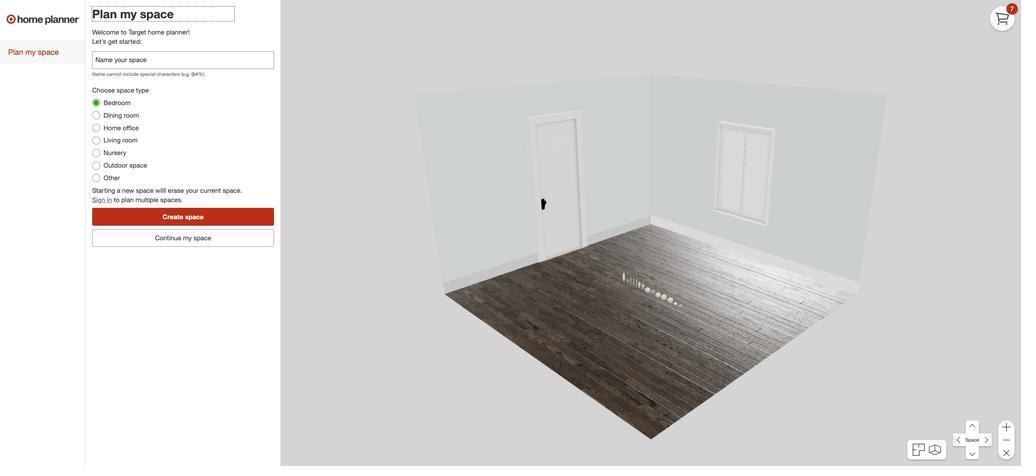 Task type: locate. For each thing, give the bounding box(es) containing it.
0 horizontal spatial to
[[114, 196, 120, 204]]

1 vertical spatial to
[[114, 196, 120, 204]]

dining
[[104, 111, 122, 119]]

space right create
[[185, 213, 204, 221]]

cannot
[[106, 71, 121, 77]]

create space button
[[92, 208, 274, 226]]

living room
[[104, 136, 138, 144]]

0 horizontal spatial my
[[25, 47, 36, 56]]

Outdoor space radio
[[92, 161, 100, 170]]

0 vertical spatial room
[[124, 111, 139, 119]]

characters
[[157, 71, 180, 77]]

my up target
[[120, 6, 137, 21]]

Dining room radio
[[92, 111, 100, 119]]

to
[[121, 28, 127, 36], [114, 196, 120, 204]]

get
[[108, 37, 117, 46]]

continue my space
[[155, 234, 211, 242]]

my right continue
[[183, 234, 192, 242]]

my
[[120, 6, 137, 21], [25, 47, 36, 56], [183, 234, 192, 242]]

name cannot include special characters (e.g. @#%)
[[92, 71, 204, 77]]

1 horizontal spatial plan
[[92, 6, 117, 21]]

room
[[124, 111, 139, 119], [122, 136, 138, 144]]

1 vertical spatial plan my space
[[8, 47, 59, 56]]

Nursery radio
[[92, 149, 100, 157]]

pan camera right 30° image
[[979, 434, 992, 446]]

top view button icon image
[[913, 444, 925, 456]]

home
[[148, 28, 164, 36]]

None text field
[[92, 51, 274, 69]]

erase
[[168, 186, 184, 194]]

home planner landing page image
[[6, 6, 79, 32]]

2 horizontal spatial my
[[183, 234, 192, 242]]

front view button icon image
[[929, 444, 941, 455]]

1 vertical spatial my
[[25, 47, 36, 56]]

to right in
[[114, 196, 120, 204]]

space inside create space button
[[185, 213, 204, 221]]

spaces.
[[160, 196, 183, 204]]

in
[[107, 196, 112, 204]]

1 vertical spatial plan
[[8, 47, 23, 56]]

space down home planner landing page image
[[38, 47, 59, 56]]

space up multiple
[[136, 186, 154, 194]]

1 horizontal spatial my
[[120, 6, 137, 21]]

0 horizontal spatial plan
[[8, 47, 23, 56]]

room up office
[[124, 111, 139, 119]]

plan my space up target
[[92, 6, 174, 21]]

0 vertical spatial my
[[120, 6, 137, 21]]

plan
[[92, 6, 117, 21], [8, 47, 23, 56]]

Living room radio
[[92, 136, 100, 144]]

plan my space
[[92, 6, 174, 21], [8, 47, 59, 56]]

1 vertical spatial room
[[122, 136, 138, 144]]

pan camera left 30° image
[[953, 434, 966, 446]]

outdoor
[[104, 161, 128, 169]]

1 horizontal spatial plan my space
[[92, 6, 174, 21]]

dining room
[[104, 111, 139, 119]]

continue my space button
[[92, 229, 274, 247]]

your
[[186, 186, 198, 194]]

2 vertical spatial my
[[183, 234, 192, 242]]

office
[[123, 124, 139, 132]]

type
[[136, 86, 149, 94]]

starting
[[92, 186, 115, 194]]

plan my space button
[[0, 40, 85, 64]]

0 vertical spatial plan my space
[[92, 6, 174, 21]]

1 horizontal spatial to
[[121, 28, 127, 36]]

to up "started:"
[[121, 28, 127, 36]]

nursery
[[104, 149, 126, 157]]

space.
[[223, 186, 242, 194]]

current
[[200, 186, 221, 194]]

welcome
[[92, 28, 119, 36]]

space
[[140, 6, 174, 21], [38, 47, 59, 56], [117, 86, 134, 94], [129, 161, 147, 169], [136, 186, 154, 194], [185, 213, 204, 221], [194, 234, 211, 242]]

0 horizontal spatial plan my space
[[8, 47, 59, 56]]

space down create space button
[[194, 234, 211, 242]]

room for living room
[[122, 136, 138, 144]]

my down home planner landing page image
[[25, 47, 36, 56]]

room down office
[[122, 136, 138, 144]]

plan my space down home planner landing page image
[[8, 47, 59, 56]]

living
[[104, 136, 121, 144]]

0 vertical spatial to
[[121, 28, 127, 36]]



Task type: describe. For each thing, give the bounding box(es) containing it.
multiple
[[136, 196, 158, 204]]

space inside continue my space button
[[194, 234, 211, 242]]

choose
[[92, 86, 115, 94]]

other
[[104, 174, 120, 182]]

Home office radio
[[92, 124, 100, 132]]

tilt camera down 30° image
[[966, 446, 979, 459]]

started:
[[119, 37, 142, 46]]

Bedroom radio
[[92, 99, 100, 107]]

create space
[[163, 213, 204, 221]]

7
[[1010, 5, 1014, 13]]

willl
[[155, 186, 166, 194]]

to inside starting a new space willl erase your current space. sign in to plan multiple spaces.
[[114, 196, 120, 204]]

plan inside button
[[8, 47, 23, 56]]

home office
[[104, 124, 139, 132]]

name
[[92, 71, 105, 77]]

continue
[[155, 234, 181, 242]]

0 vertical spatial plan
[[92, 6, 117, 21]]

space
[[965, 437, 979, 443]]

tilt camera up 30° image
[[966, 421, 979, 434]]

space up bedroom
[[117, 86, 134, 94]]

a
[[117, 186, 120, 194]]

plan my space inside button
[[8, 47, 59, 56]]

new
[[122, 186, 134, 194]]

space up "home"
[[140, 6, 174, 21]]

(e.g.
[[181, 71, 190, 77]]

space right the outdoor
[[129, 161, 147, 169]]

let's
[[92, 37, 106, 46]]

Other radio
[[92, 174, 100, 182]]

sign in button
[[92, 195, 112, 204]]

to inside the "welcome to target home planner! let's get started:"
[[121, 28, 127, 36]]

space inside plan my space button
[[38, 47, 59, 56]]

@#%)
[[191, 71, 204, 77]]

create
[[163, 213, 183, 221]]

starting a new space willl erase your current space. sign in to plan multiple spaces.
[[92, 186, 242, 204]]

include
[[123, 71, 139, 77]]

space inside starting a new space willl erase your current space. sign in to plan multiple spaces.
[[136, 186, 154, 194]]

choose space type
[[92, 86, 149, 94]]

bedroom
[[104, 99, 131, 107]]

welcome to target home planner! let's get started:
[[92, 28, 190, 46]]

room for dining room
[[124, 111, 139, 119]]

home
[[104, 124, 121, 132]]

sign
[[92, 196, 105, 204]]

planner!
[[166, 28, 190, 36]]

target
[[128, 28, 146, 36]]

plan
[[121, 196, 134, 204]]

special
[[140, 71, 155, 77]]

7 button
[[990, 3, 1018, 31]]

outdoor space
[[104, 161, 147, 169]]



Task type: vqa. For each thing, say whether or not it's contained in the screenshot.
rightmost Plan
yes



